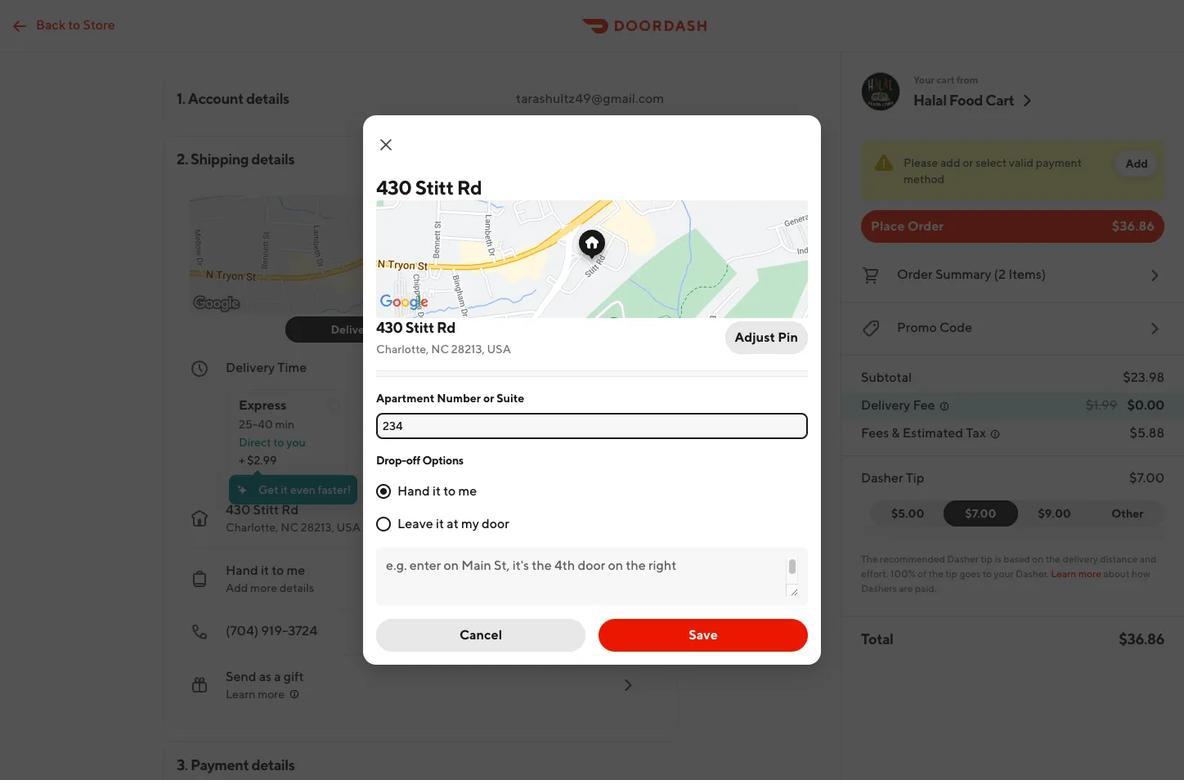 Task type: vqa. For each thing, say whether or not it's contained in the screenshot.
Number's the or
yes



Task type: describe. For each thing, give the bounding box(es) containing it.
more inside learn more button
[[258, 688, 285, 701]]

on
[[1032, 553, 1044, 565]]

details for 3. payment details
[[251, 757, 295, 774]]

1. account details
[[177, 90, 289, 107]]

nc for 430 stitt rd charlotte, nc 28213, usa
[[431, 343, 449, 356]]

30–45 min
[[374, 418, 430, 431]]

as
[[259, 669, 272, 685]]

it for get it even faster!
[[281, 483, 288, 496]]

your cart from
[[914, 74, 978, 86]]

total
[[861, 631, 894, 648]]

promo code button
[[861, 316, 1165, 342]]

back to store
[[36, 17, 115, 32]]

it for hand it to me
[[433, 483, 441, 499]]

to inside the hand it to me add more details
[[272, 563, 284, 578]]

25–40
[[239, 418, 273, 431]]

send
[[226, 669, 256, 685]]

or for number
[[483, 392, 494, 405]]

to inside the recommended dasher tip is based on the delivery distance and effort. 100% of the tip goes to your dasher.
[[983, 568, 992, 580]]

am inside the schedule for later 11/22 11:20 am-11:40 am
[[619, 418, 638, 431]]

stitt for 430 stitt rd charlotte,  nc 28213,  usa
[[253, 502, 279, 518]]

about how dashers are paid.
[[861, 568, 1151, 595]]

0 vertical spatial am-
[[569, 360, 596, 375]]

summary
[[936, 267, 992, 282]]

food
[[949, 92, 983, 109]]

pin
[[778, 330, 798, 345]]

please add or select valid payment method
[[904, 156, 1082, 186]]

0 vertical spatial learn
[[1051, 568, 1077, 580]]

rd for 430 stitt rd charlotte,  nc 28213,  usa
[[282, 502, 299, 518]]

$5.88
[[1130, 425, 1165, 441]]

cancel
[[460, 627, 502, 643]]

min for 30–45
[[410, 418, 430, 431]]

halal food cart
[[914, 92, 1014, 109]]

$2.99
[[247, 454, 277, 467]]

2. shipping
[[177, 150, 249, 168]]

(704) 919-3724
[[226, 623, 317, 639]]

1 horizontal spatial $7.00
[[1130, 470, 1165, 486]]

(704)
[[226, 623, 259, 639]]

drop-off options
[[376, 454, 464, 467]]

hand for hand it to me
[[398, 483, 430, 499]]

1 horizontal spatial tip
[[981, 553, 993, 565]]

options
[[422, 454, 464, 467]]

for
[[568, 398, 586, 413]]

11:20 inside the schedule for later 11/22 11:20 am-11:40 am
[[538, 418, 564, 431]]

delivery
[[1063, 553, 1098, 565]]

please
[[904, 156, 938, 169]]

other
[[1112, 507, 1144, 520]]

to down options
[[443, 483, 456, 499]]

Delivery radio
[[285, 317, 420, 343]]

0 horizontal spatial dasher
[[861, 470, 903, 486]]

min for 25–40
[[275, 418, 295, 431]]

stitt for 430 stitt rd
[[415, 176, 453, 199]]

stitt for 430 stitt rd charlotte, nc 28213, usa
[[405, 319, 434, 336]]

of
[[918, 568, 927, 580]]

recommended
[[880, 553, 945, 565]]

payment
[[1036, 156, 1082, 169]]

suite
[[497, 392, 524, 405]]

it for hand it to me add more details
[[261, 563, 269, 578]]

number
[[437, 392, 481, 405]]

cancel button
[[376, 619, 586, 652]]

3724
[[288, 623, 317, 639]]

my
[[461, 516, 479, 532]]

rd for 430 stitt rd charlotte, nc 28213, usa
[[437, 319, 456, 336]]

to inside button
[[68, 17, 80, 32]]

430 for 430 stitt rd charlotte,  nc 28213,  usa
[[226, 502, 250, 518]]

Hand it to me radio
[[376, 484, 391, 499]]

express
[[239, 398, 286, 413]]

tarashultz49@gmail.com
[[516, 91, 664, 106]]

details inside the hand it to me add more details
[[280, 582, 314, 595]]

919-
[[261, 623, 288, 639]]

is
[[995, 553, 1002, 565]]

more inside the hand it to me add more details
[[250, 582, 277, 595]]

send as a gift
[[226, 669, 304, 685]]

at
[[447, 516, 459, 532]]

promo code
[[897, 320, 973, 335]]

usa for 430 stitt rd charlotte,  nc 28213,  usa
[[337, 521, 361, 534]]

apartment
[[376, 392, 435, 405]]

430 stitt rd charlotte, nc 28213, usa
[[376, 319, 511, 356]]

hand it to me add more details
[[226, 563, 314, 595]]

28213, for 430 stitt rd charlotte, nc 28213, usa
[[451, 343, 485, 356]]

Leave it at my door radio
[[376, 517, 391, 532]]

map region
[[260, 139, 888, 348]]

delivery inside option
[[331, 323, 375, 336]]

1. account
[[177, 90, 244, 107]]

estimated
[[903, 425, 963, 441]]

gift
[[284, 669, 304, 685]]

the
[[861, 553, 878, 565]]

close image
[[376, 135, 396, 155]]

fees
[[861, 425, 889, 441]]

28213, for 430 stitt rd charlotte,  nc 28213,  usa
[[301, 521, 334, 534]]

halal food cart button
[[914, 91, 1037, 110]]

11:40 inside the schedule for later 11/22 11:20 am-11:40 am
[[590, 418, 617, 431]]

adjust
[[735, 330, 775, 345]]

get
[[258, 483, 278, 496]]

code
[[940, 320, 973, 335]]

status containing please add or select valid payment method
[[861, 141, 1165, 200]]

off
[[406, 454, 420, 467]]

store
[[83, 17, 115, 32]]

0 vertical spatial 11/22
[[503, 360, 534, 375]]

430 stitt rd
[[376, 176, 482, 199]]

me for hand it to me
[[458, 483, 477, 499]]

time
[[278, 360, 307, 375]]

schedule for later 11/22 11:20 am-11:40 am
[[509, 398, 638, 431]]

$5.00
[[891, 507, 925, 520]]

pickup
[[469, 323, 506, 336]]



Task type: locate. For each thing, give the bounding box(es) containing it.
charlotte, for 430 stitt rd charlotte,  nc 28213,  usa
[[226, 521, 278, 534]]

min inside 25–40 min direct to you + $2.99
[[275, 418, 295, 431]]

hand up (704) at the left
[[226, 563, 258, 578]]

$0.00
[[1128, 398, 1165, 413]]

$23.98
[[1123, 370, 1165, 385]]

1 vertical spatial charlotte,
[[226, 521, 278, 534]]

more up (704) 919-3724
[[250, 582, 277, 595]]

min up you
[[275, 418, 295, 431]]

cart
[[937, 74, 955, 86]]

add button
[[1116, 150, 1158, 177]]

100%
[[890, 568, 916, 580]]

1 vertical spatial or
[[483, 392, 494, 405]]

am up apartment number or suite text box
[[629, 360, 651, 375]]

it inside the hand it to me add more details
[[261, 563, 269, 578]]

am down 11/22 11:20 am-11:40 am
[[619, 418, 638, 431]]

11/22 inside the schedule for later 11/22 11:20 am-11:40 am
[[509, 418, 536, 431]]

it for leave it at my door
[[436, 516, 444, 532]]

later
[[588, 398, 616, 413]]

430 down powered by google image
[[376, 319, 403, 336]]

or for add
[[963, 156, 974, 169]]

your
[[994, 568, 1014, 580]]

charlotte, inside 430 stitt rd charlotte, nc 28213, usa
[[376, 343, 429, 356]]

1 vertical spatial delivery
[[226, 360, 275, 375]]

1 horizontal spatial add
[[1126, 157, 1148, 170]]

1 vertical spatial learn more
[[226, 688, 285, 701]]

drop-
[[376, 454, 406, 467]]

based
[[1004, 553, 1031, 565]]

2 vertical spatial 430
[[226, 502, 250, 518]]

me for hand it to me add more details
[[287, 563, 305, 578]]

11/22 down schedule at bottom left
[[509, 418, 536, 431]]

tip amount option group
[[871, 501, 1165, 527]]

$36.86
[[1112, 218, 1155, 234], [1119, 631, 1165, 648]]

me down 430 stitt rd charlotte,  nc 28213,  usa
[[287, 563, 305, 578]]

more down as
[[258, 688, 285, 701]]

to right 'back'
[[68, 17, 80, 32]]

0 vertical spatial 11:40
[[596, 360, 627, 375]]

leave
[[398, 516, 433, 532]]

you
[[286, 436, 306, 449]]

learn down delivery
[[1051, 568, 1077, 580]]

3. payment details
[[177, 757, 295, 774]]

1 horizontal spatial 28213,
[[451, 343, 485, 356]]

even
[[290, 483, 316, 496]]

0 horizontal spatial add
[[226, 582, 248, 595]]

are
[[899, 582, 913, 595]]

0 vertical spatial $36.86
[[1112, 218, 1155, 234]]

it down 430 stitt rd charlotte,  nc 28213,  usa
[[261, 563, 269, 578]]

dasher inside the recommended dasher tip is based on the delivery distance and effort. 100% of the tip goes to your dasher.
[[947, 553, 979, 565]]

learn more link
[[1051, 568, 1102, 580]]

from
[[957, 74, 978, 86]]

28213, inside 430 stitt rd charlotte, nc 28213, usa
[[451, 343, 485, 356]]

it right get
[[281, 483, 288, 496]]

1 vertical spatial $7.00
[[965, 507, 997, 520]]

hand for hand it to me add more details
[[226, 563, 258, 578]]

0 vertical spatial 28213,
[[451, 343, 485, 356]]

apartment number or suite
[[376, 392, 524, 405]]

rd inside 430 stitt rd charlotte, nc 28213, usa
[[437, 319, 456, 336]]

1 horizontal spatial hand
[[398, 483, 430, 499]]

charlotte, down get
[[226, 521, 278, 534]]

0 vertical spatial learn more
[[1051, 568, 1102, 580]]

430 for 430 stitt rd charlotte, nc 28213, usa
[[376, 319, 403, 336]]

Other button
[[1091, 501, 1165, 527]]

fee
[[913, 398, 935, 413]]

rd
[[457, 176, 482, 199], [437, 319, 456, 336], [282, 502, 299, 518]]

0 vertical spatial $7.00
[[1130, 470, 1165, 486]]

0 horizontal spatial learn more
[[226, 688, 285, 701]]

nc up apartment number or suite on the bottom left of the page
[[431, 343, 449, 356]]

30–45
[[374, 418, 408, 431]]

to left your
[[983, 568, 992, 580]]

to
[[68, 17, 80, 32], [273, 436, 284, 449], [443, 483, 456, 499], [272, 563, 284, 578], [983, 568, 992, 580]]

11:40 up later in the bottom of the page
[[596, 360, 627, 375]]

how
[[1132, 568, 1151, 580]]

hand inside the hand it to me add more details
[[226, 563, 258, 578]]

to down 430 stitt rd charlotte,  nc 28213,  usa
[[272, 563, 284, 578]]

0 vertical spatial usa
[[487, 343, 511, 356]]

add right 'payment' at the right top of the page
[[1126, 157, 1148, 170]]

$5.00 button
[[871, 501, 955, 527]]

1 vertical spatial 430
[[376, 319, 403, 336]]

delivery
[[331, 323, 375, 336], [226, 360, 275, 375], [861, 398, 910, 413]]

usa for 430 stitt rd charlotte, nc 28213, usa
[[487, 343, 511, 356]]

dasher up goes
[[947, 553, 979, 565]]

1 vertical spatial 28213,
[[301, 521, 334, 534]]

min inside radio
[[410, 418, 430, 431]]

dasher tip
[[861, 470, 925, 486]]

it
[[281, 483, 288, 496], [433, 483, 441, 499], [436, 516, 444, 532], [261, 563, 269, 578]]

details right 1. account
[[246, 90, 289, 107]]

0 horizontal spatial nc
[[281, 521, 299, 534]]

1 vertical spatial 11:20
[[538, 418, 564, 431]]

method
[[904, 173, 945, 186]]

details for 1. account details
[[246, 90, 289, 107]]

add inside the hand it to me add more details
[[226, 582, 248, 595]]

get it even faster! tooltip
[[229, 470, 358, 505]]

delivery or pickup selector option group
[[285, 317, 555, 343]]

2 min from the left
[[410, 418, 430, 431]]

0 vertical spatial delivery
[[331, 323, 375, 336]]

0 horizontal spatial rd
[[282, 502, 299, 518]]

about
[[1104, 568, 1130, 580]]

(704) 919-3724 button
[[177, 609, 651, 655]]

25–40 min direct to you + $2.99
[[239, 418, 306, 467]]

1 horizontal spatial usa
[[487, 343, 511, 356]]

to inside 25–40 min direct to you + $2.99
[[273, 436, 284, 449]]

0 vertical spatial or
[[963, 156, 974, 169]]

11/22 11:20 am-11:40 am
[[503, 360, 651, 375]]

1 min from the left
[[275, 418, 295, 431]]

none radio containing standard
[[361, 390, 483, 475]]

$36.86 down how
[[1119, 631, 1165, 648]]

cart
[[986, 92, 1014, 109]]

0 vertical spatial more
[[1079, 568, 1102, 580]]

1 vertical spatial rd
[[437, 319, 456, 336]]

and
[[1140, 553, 1157, 565]]

get it even faster!
[[258, 483, 351, 496]]

11:40 down later in the bottom of the page
[[590, 418, 617, 431]]

the recommended dasher tip is based on the delivery distance and effort. 100% of the tip goes to your dasher.
[[861, 553, 1157, 580]]

learn inside button
[[226, 688, 255, 701]]

1 vertical spatial add
[[226, 582, 248, 595]]

promo
[[897, 320, 937, 335]]

tip left is
[[981, 553, 993, 565]]

0 horizontal spatial usa
[[337, 521, 361, 534]]

$1.99
[[1086, 398, 1118, 413]]

2 vertical spatial stitt
[[253, 502, 279, 518]]

details up 3724
[[280, 582, 314, 595]]

the right on
[[1046, 553, 1061, 565]]

2. shipping details
[[177, 150, 295, 168]]

it left at
[[436, 516, 444, 532]]

stitt inside 430 stitt rd charlotte, nc 28213, usa
[[405, 319, 434, 336]]

430 down '+'
[[226, 502, 250, 518]]

0 vertical spatial dasher
[[861, 470, 903, 486]]

1 horizontal spatial min
[[410, 418, 430, 431]]

am- up for
[[569, 360, 596, 375]]

0 horizontal spatial learn
[[226, 688, 255, 701]]

430 inside 430 stitt rd charlotte, nc 28213, usa
[[376, 319, 403, 336]]

2 horizontal spatial delivery
[[861, 398, 910, 413]]

1 horizontal spatial delivery
[[331, 323, 375, 336]]

0 vertical spatial tip
[[981, 553, 993, 565]]

0 vertical spatial 430
[[376, 176, 412, 199]]

0 horizontal spatial the
[[929, 568, 944, 580]]

save button
[[599, 619, 808, 652]]

dasher
[[861, 470, 903, 486], [947, 553, 979, 565]]

1 vertical spatial more
[[250, 582, 277, 595]]

details right 2. shipping on the top
[[251, 150, 295, 168]]

min
[[275, 418, 295, 431], [410, 418, 430, 431]]

add
[[941, 156, 961, 169]]

1 vertical spatial tip
[[946, 568, 958, 580]]

1 vertical spatial stitt
[[405, 319, 434, 336]]

the right of on the right of the page
[[929, 568, 944, 580]]

nc inside 430 stitt rd charlotte,  nc 28213,  usa
[[281, 521, 299, 534]]

learn more down send as a gift
[[226, 688, 285, 701]]

0 vertical spatial hand
[[398, 483, 430, 499]]

0 vertical spatial nc
[[431, 343, 449, 356]]

28213, inside 430 stitt rd charlotte,  nc 28213,  usa
[[301, 521, 334, 534]]

it inside "tooltip"
[[281, 483, 288, 496]]

0 vertical spatial me
[[458, 483, 477, 499]]

adjust pin
[[735, 330, 798, 345]]

0 horizontal spatial me
[[287, 563, 305, 578]]

$7.00 inside $7.00 button
[[965, 507, 997, 520]]

0 horizontal spatial delivery
[[226, 360, 275, 375]]

usa
[[487, 343, 511, 356], [337, 521, 361, 534]]

am- down for
[[566, 418, 590, 431]]

or left "suite"
[[483, 392, 494, 405]]

1 vertical spatial hand
[[226, 563, 258, 578]]

$7.00 button
[[944, 501, 1018, 527]]

e.g. enter on Main St, it's the 4th door on the right

Do not add order changes or requests here. text field
[[386, 557, 798, 596]]

1 vertical spatial order
[[897, 267, 933, 282]]

details for 2. shipping details
[[251, 150, 295, 168]]

option group containing express
[[226, 377, 651, 475]]

$7.00 up other
[[1130, 470, 1165, 486]]

schedule
[[509, 398, 566, 413]]

1 horizontal spatial the
[[1046, 553, 1061, 565]]

me inside the hand it to me add more details
[[287, 563, 305, 578]]

1 horizontal spatial me
[[458, 483, 477, 499]]

0 horizontal spatial charlotte,
[[226, 521, 278, 534]]

1 vertical spatial 11:40
[[590, 418, 617, 431]]

2 vertical spatial more
[[258, 688, 285, 701]]

0 vertical spatial 11:20
[[537, 360, 566, 375]]

min down standard
[[410, 418, 430, 431]]

28213, down pickup
[[451, 343, 485, 356]]

select
[[976, 156, 1007, 169]]

3. payment
[[177, 757, 249, 774]]

0 horizontal spatial 28213,
[[301, 521, 334, 534]]

usa inside 430 stitt rd charlotte,  nc 28213,  usa
[[337, 521, 361, 534]]

None radio
[[361, 390, 483, 475]]

me up my
[[458, 483, 477, 499]]

11/22 up "suite"
[[503, 360, 534, 375]]

1 vertical spatial the
[[929, 568, 944, 580]]

details right 3. payment
[[251, 757, 295, 774]]

1 horizontal spatial nc
[[431, 343, 449, 356]]

0 horizontal spatial tip
[[946, 568, 958, 580]]

items)
[[1009, 267, 1046, 282]]

learn more button
[[226, 686, 301, 703]]

option group
[[226, 377, 651, 475]]

dasher.
[[1016, 568, 1049, 580]]

0 vertical spatial add
[[1126, 157, 1148, 170]]

tax
[[966, 425, 986, 441]]

order right the place on the top right of the page
[[908, 218, 944, 234]]

1 vertical spatial $36.86
[[1119, 631, 1165, 648]]

1 vertical spatial 11/22
[[509, 418, 536, 431]]

1 vertical spatial am-
[[566, 418, 590, 431]]

charlotte, for 430 stitt rd charlotte, nc 28213, usa
[[376, 343, 429, 356]]

nc for 430 stitt rd charlotte,  nc 28213,  usa
[[281, 521, 299, 534]]

goes
[[960, 568, 981, 580]]

1 vertical spatial am
[[619, 418, 638, 431]]

nc inside 430 stitt rd charlotte, nc 28213, usa
[[431, 343, 449, 356]]

0 vertical spatial order
[[908, 218, 944, 234]]

11/22
[[503, 360, 534, 375], [509, 418, 536, 431]]

1 vertical spatial nc
[[281, 521, 299, 534]]

usa inside 430 stitt rd charlotte, nc 28213, usa
[[487, 343, 511, 356]]

order left summary
[[897, 267, 933, 282]]

delivery time
[[226, 360, 307, 375]]

+
[[239, 454, 245, 467]]

1 horizontal spatial learn
[[1051, 568, 1077, 580]]

stitt inside 430 stitt rd charlotte,  nc 28213,  usa
[[253, 502, 279, 518]]

None radio
[[226, 390, 348, 475], [496, 390, 649, 475], [226, 390, 348, 475], [496, 390, 649, 475]]

hand it to me
[[398, 483, 477, 499]]

powered by google image
[[380, 294, 429, 311]]

430 for 430 stitt rd
[[376, 176, 412, 199]]

0 vertical spatial am
[[629, 360, 651, 375]]

rd for 430 stitt rd
[[457, 176, 482, 199]]

dasher left tip
[[861, 470, 903, 486]]

charlotte, inside 430 stitt rd charlotte,  nc 28213,  usa
[[226, 521, 278, 534]]

(2
[[994, 267, 1006, 282]]

or
[[963, 156, 974, 169], [483, 392, 494, 405]]

11:40
[[596, 360, 627, 375], [590, 418, 617, 431]]

$7.00 up is
[[965, 507, 997, 520]]

1 horizontal spatial or
[[963, 156, 974, 169]]

1 horizontal spatial rd
[[437, 319, 456, 336]]

or inside please add or select valid payment method
[[963, 156, 974, 169]]

am- inside the schedule for later 11/22 11:20 am-11:40 am
[[566, 418, 590, 431]]

direct
[[239, 436, 271, 449]]

more down delivery
[[1079, 568, 1102, 580]]

hand right 'hand it to me' radio
[[398, 483, 430, 499]]

2 vertical spatial delivery
[[861, 398, 910, 413]]

learn more inside button
[[226, 688, 285, 701]]

28213, down get it even faster!
[[301, 521, 334, 534]]

1 vertical spatial usa
[[337, 521, 361, 534]]

order inside button
[[897, 267, 933, 282]]

door
[[482, 516, 510, 532]]

Apartment Number or Suite text field
[[383, 418, 802, 434]]

standard
[[374, 398, 430, 413]]

faster!
[[318, 483, 351, 496]]

$36.86 down add button
[[1112, 218, 1155, 234]]

rd inside 430 stitt rd charlotte,  nc 28213,  usa
[[282, 502, 299, 518]]

charlotte, down powered by google image
[[376, 343, 429, 356]]

1 vertical spatial learn
[[226, 688, 255, 701]]

me
[[458, 483, 477, 499], [287, 563, 305, 578]]

11:20 down schedule at bottom left
[[538, 418, 564, 431]]

tip
[[906, 470, 925, 486]]

0 horizontal spatial hand
[[226, 563, 258, 578]]

2 horizontal spatial rd
[[457, 176, 482, 199]]

order summary (2 items) button
[[861, 263, 1165, 289]]

1 vertical spatial me
[[287, 563, 305, 578]]

am-
[[569, 360, 596, 375], [566, 418, 590, 431]]

&
[[892, 425, 900, 441]]

11:20 up schedule at bottom left
[[537, 360, 566, 375]]

430 down close image
[[376, 176, 412, 199]]

nc down even
[[281, 521, 299, 534]]

1 horizontal spatial learn more
[[1051, 568, 1102, 580]]

$9.00 button
[[1008, 501, 1092, 527]]

Pickup radio
[[411, 317, 555, 343]]

11:20
[[537, 360, 566, 375], [538, 418, 564, 431]]

dashers
[[861, 582, 897, 595]]

fees & estimated
[[861, 425, 963, 441]]

effort.
[[861, 568, 889, 580]]

to left you
[[273, 436, 284, 449]]

usa left leave it at my door option
[[337, 521, 361, 534]]

order
[[908, 218, 944, 234], [897, 267, 933, 282]]

0 vertical spatial the
[[1046, 553, 1061, 565]]

usa down pickup
[[487, 343, 511, 356]]

430 inside 430 stitt rd charlotte,  nc 28213,  usa
[[226, 502, 250, 518]]

2 vertical spatial rd
[[282, 502, 299, 518]]

1 horizontal spatial dasher
[[947, 553, 979, 565]]

tip left goes
[[946, 568, 958, 580]]

add inside button
[[1126, 157, 1148, 170]]

add
[[1126, 157, 1148, 170], [226, 582, 248, 595]]

0 vertical spatial stitt
[[415, 176, 453, 199]]

0 horizontal spatial $7.00
[[965, 507, 997, 520]]

0 vertical spatial charlotte,
[[376, 343, 429, 356]]

status
[[861, 141, 1165, 200]]

or right add
[[963, 156, 974, 169]]

learn more down delivery
[[1051, 568, 1102, 580]]

1 vertical spatial dasher
[[947, 553, 979, 565]]

0 vertical spatial rd
[[457, 176, 482, 199]]

it down options
[[433, 483, 441, 499]]

add up (704) at the left
[[226, 582, 248, 595]]

learn down send on the left of the page
[[226, 688, 255, 701]]

0 horizontal spatial min
[[275, 418, 295, 431]]

1 horizontal spatial charlotte,
[[376, 343, 429, 356]]

0 horizontal spatial or
[[483, 392, 494, 405]]



